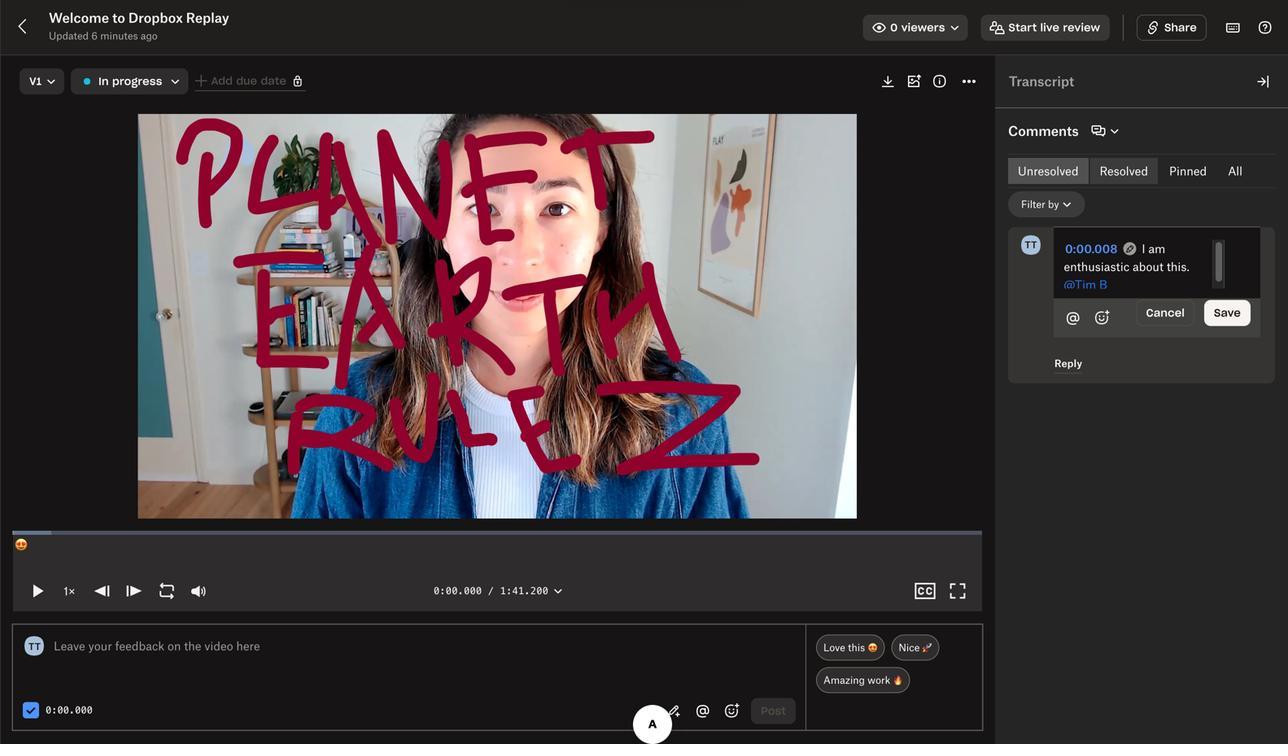 Task type: locate. For each thing, give the bounding box(es) containing it.
video player region
[[12, 114, 983, 611]]

0
[[891, 21, 898, 34]]

1 horizontal spatial 😍
[[868, 642, 878, 654]]

add emoji image
[[1093, 308, 1112, 328], [722, 701, 742, 721]]

add emoji image right mention button icon
[[1093, 308, 1112, 328]]

0:00.000
[[434, 585, 482, 597], [46, 705, 93, 716]]

1 vertical spatial 0:00.000
[[46, 705, 93, 716]]

leave
[[54, 639, 85, 653]]

minutes
[[100, 30, 138, 42]]

resolved button
[[1091, 158, 1159, 184]]

None text field
[[1065, 240, 1213, 294], [54, 637, 796, 655], [1065, 240, 1213, 294], [54, 637, 796, 655]]

1 vertical spatial add emoji image
[[722, 701, 742, 721]]

make fullscreen image
[[945, 578, 971, 604]]

play video image
[[21, 575, 54, 607]]

v1
[[29, 75, 42, 88]]

@tim
[[1065, 278, 1097, 291]]

😍
[[15, 537, 28, 552], [868, 642, 878, 654]]

×
[[68, 584, 76, 598]]

/
[[488, 585, 494, 597]]

here
[[236, 639, 260, 653]]

save button
[[1205, 300, 1251, 326]]

😍 up the play video "icon"
[[15, 537, 28, 552]]

mention button image
[[1064, 309, 1084, 329]]

show drawing tools image
[[665, 702, 685, 721]]

start
[[1009, 21, 1038, 34]]

😍 right the this on the right bottom of page
[[868, 642, 878, 654]]

to
[[112, 10, 125, 26]]

review
[[1064, 21, 1101, 34]]

by
[[1049, 198, 1060, 210]]

viewers
[[902, 21, 946, 34]]

1 vertical spatial 😍
[[868, 642, 878, 654]]

0 vertical spatial tt
[[1026, 239, 1038, 250]]

welcome to dropbox replay updated 6 minutes ago
[[49, 10, 229, 42]]

start live review button
[[982, 15, 1111, 41]]

amazing work 🔥 button
[[817, 667, 911, 693]]

1 horizontal spatial tt
[[1026, 239, 1038, 250]]

comment with annotation drawing image
[[1124, 243, 1137, 256]]

0 horizontal spatial add emoji image
[[722, 701, 742, 721]]

love this 😍
[[824, 642, 878, 654]]

b
[[1100, 278, 1108, 291]]

tt down "filter"
[[1026, 239, 1038, 250]]

share button
[[1138, 15, 1208, 41]]

updated
[[49, 30, 89, 42]]

0:00.000 for 0:00.000
[[46, 705, 93, 716]]

replay
[[186, 10, 229, 26]]

save
[[1215, 306, 1242, 320]]

0:00.000 inside video player region
[[434, 585, 482, 597]]

0 horizontal spatial tt
[[29, 641, 41, 652]]

pinned button
[[1160, 158, 1217, 184]]

tab list
[[1009, 158, 1253, 184]]

0 horizontal spatial 😍
[[15, 537, 28, 552]]

welcome
[[49, 10, 109, 26]]

reply
[[1055, 357, 1083, 370]]

unresolved
[[1019, 164, 1079, 178]]

captions image
[[913, 578, 939, 604]]

cancel button
[[1137, 300, 1195, 326]]

add emoji image for 0:00.008
[[1093, 308, 1112, 328]]

comments
[[1009, 123, 1080, 139]]

1 horizontal spatial 0:00.000
[[434, 585, 482, 597]]

1 horizontal spatial add emoji image
[[1093, 308, 1112, 328]]

feedback
[[115, 639, 165, 653]]

0 viewers
[[891, 21, 946, 34]]

0 vertical spatial 0:00.000
[[434, 585, 482, 597]]

ago
[[141, 30, 158, 42]]

enable automatic video replay upon ending image
[[155, 579, 179, 603]]

0:00.000 down leave on the left
[[46, 705, 93, 716]]

0 horizontal spatial 0:00.000
[[46, 705, 93, 716]]

add emoji image for tt
[[722, 701, 742, 721]]

0 vertical spatial add emoji image
[[1093, 308, 1112, 328]]

0 vertical spatial 😍
[[15, 537, 28, 552]]

😍 inside progress bar slider
[[15, 537, 28, 552]]

i
[[1143, 242, 1146, 256]]

video
[[205, 639, 233, 653]]

😍 inside button
[[868, 642, 878, 654]]

love this 😍 button
[[817, 635, 885, 661]]

keyboard shortcuts image
[[1224, 18, 1243, 37]]

cancel
[[1147, 306, 1186, 320]]

nice
[[899, 642, 920, 654]]

0:00.000 left /
[[434, 585, 482, 597]]

this
[[849, 642, 866, 654]]

hide sidebar image
[[1254, 72, 1273, 91]]

about
[[1133, 260, 1164, 274]]

tt
[[1026, 239, 1038, 250], [29, 641, 41, 652]]

add emoji image right mention button image
[[722, 701, 742, 721]]

tt left leave on the left
[[29, 641, 41, 652]]

this.
[[1167, 260, 1190, 274]]



Task type: vqa. For each thing, say whether or not it's contained in the screenshot.
"Cancel"
yes



Task type: describe. For each thing, give the bounding box(es) containing it.
share
[[1165, 21, 1198, 34]]

1 vertical spatial tt
[[29, 641, 41, 652]]

filter by button
[[1009, 191, 1086, 217]]

unresolved button
[[1009, 158, 1089, 184]]

reply button
[[1055, 354, 1083, 374]]

transcript
[[1010, 73, 1075, 89]]

mention button image
[[694, 702, 713, 721]]

🔥
[[894, 674, 903, 686]]

in
[[99, 75, 109, 88]]

dropbox
[[128, 10, 183, 26]]

v1 button
[[20, 68, 64, 94]]

1:41.200
[[500, 585, 549, 597]]

progress
[[112, 75, 162, 88]]

leave your feedback on the video here
[[54, 639, 260, 653]]

1
[[64, 584, 68, 598]]

0 viewers button
[[863, 15, 969, 41]]

amazing work 🔥
[[824, 674, 903, 686]]

enthusiastic
[[1065, 260, 1130, 274]]

tab list containing unresolved
[[1009, 158, 1253, 184]]

filter by
[[1022, 198, 1060, 210]]

nice 🚀 button
[[892, 635, 940, 661]]

start live review
[[1009, 21, 1101, 34]]

0:00.000 for 0:00.000 / 1:41.200
[[434, 585, 482, 597]]

progress bar slider
[[12, 531, 983, 555]]

am
[[1149, 242, 1166, 256]]

the
[[184, 639, 202, 653]]

in progress
[[99, 75, 162, 88]]

pinned
[[1170, 164, 1208, 178]]

all button
[[1219, 158, 1253, 184]]

all
[[1229, 164, 1243, 178]]

your
[[88, 639, 112, 653]]

i am enthusiastic about this. @tim b
[[1065, 242, 1193, 291]]

0:00.000 / 1:41.200
[[434, 585, 549, 597]]

on
[[168, 639, 181, 653]]

live
[[1041, 21, 1060, 34]]

0:00.008
[[1066, 242, 1118, 256]]

mute image
[[188, 582, 208, 601]]

amazing
[[824, 674, 865, 686]]

filter
[[1022, 198, 1046, 210]]

work
[[868, 674, 891, 686]]

in progress button
[[71, 68, 188, 94]]

nice 🚀
[[899, 642, 933, 654]]

resolved
[[1100, 164, 1149, 178]]

1 ×
[[64, 584, 76, 598]]

love
[[824, 642, 846, 654]]

🚀
[[923, 642, 933, 654]]

6
[[91, 30, 98, 42]]



